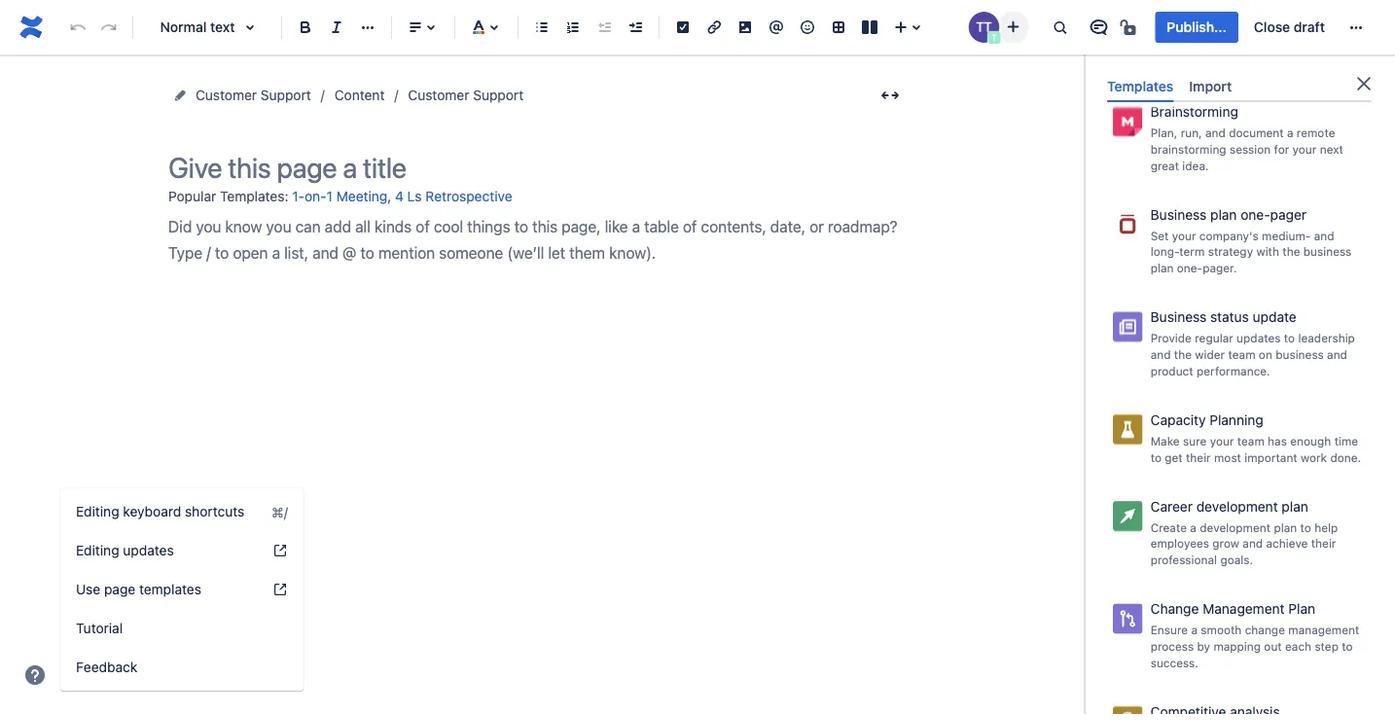 Task type: locate. For each thing, give the bounding box(es) containing it.
0 horizontal spatial with
[[1257, 245, 1279, 258]]

table image
[[827, 16, 850, 39]]

each
[[1285, 640, 1312, 653]]

share news and announcements with your team. button
[[1103, 10, 1376, 81]]

a for management
[[1191, 623, 1198, 637]]

move this page image
[[172, 88, 188, 103]]

and right run,
[[1206, 126, 1226, 140]]

1 vertical spatial team
[[1237, 434, 1265, 448]]

and down leadership at the top
[[1327, 348, 1348, 361]]

out
[[1264, 640, 1282, 653]]

team down the planning
[[1237, 434, 1265, 448]]

with down more image
[[1331, 39, 1354, 53]]

business inside "business status update provide regular updates to leadership and the wider team on business and product performance."
[[1276, 348, 1324, 361]]

bullet list ⌘⇧8 image
[[530, 16, 554, 39]]

1 horizontal spatial customer support link
[[408, 84, 524, 107]]

for
[[1274, 142, 1289, 156]]

editing up editing updates
[[76, 504, 119, 520]]

business down leadership at the top
[[1276, 348, 1324, 361]]

1 horizontal spatial support
[[473, 87, 524, 103]]

publish...
[[1167, 19, 1227, 35]]

plan,
[[1151, 126, 1178, 140]]

more image
[[1345, 16, 1368, 39]]

,
[[387, 188, 391, 204]]

planning
[[1210, 412, 1264, 428]]

support up give this page a title text box
[[473, 87, 524, 103]]

get
[[1165, 450, 1183, 464]]

your up the 'term'
[[1172, 229, 1196, 242]]

a up employees
[[1190, 521, 1197, 534]]

one- down the 'term'
[[1177, 261, 1203, 275]]

and inside share news and announcements with your team.
[[1217, 39, 1237, 53]]

1 horizontal spatial customer
[[408, 87, 469, 103]]

leadership
[[1298, 331, 1355, 345]]

2 customer support from the left
[[408, 87, 524, 103]]

management
[[1203, 601, 1285, 617]]

team
[[1228, 348, 1256, 361], [1237, 434, 1265, 448]]

0 horizontal spatial their
[[1186, 450, 1211, 464]]

management
[[1289, 623, 1360, 637]]

business down medium-
[[1304, 245, 1352, 258]]

with
[[1331, 39, 1354, 53], [1257, 245, 1279, 258]]

0 vertical spatial business
[[1304, 245, 1352, 258]]

team inside "business status update provide regular updates to leadership and the wider team on business and product performance."
[[1228, 348, 1256, 361]]

with down medium-
[[1257, 245, 1279, 258]]

your down remote
[[1293, 142, 1317, 156]]

smooth
[[1201, 623, 1242, 637]]

grow
[[1213, 537, 1240, 550]]

popular templates: 1-on-1 meeting , 4 ls retrospective
[[168, 188, 512, 204]]

tab list
[[1100, 70, 1380, 102]]

customer
[[196, 87, 257, 103], [408, 87, 469, 103]]

and inside business plan one-pager set your company's medium- and long-term strategy with the business plan one-pager.
[[1314, 229, 1335, 242]]

0 horizontal spatial customer
[[196, 87, 257, 103]]

help image left 'feedback'
[[23, 664, 47, 687]]

templates:
[[220, 188, 288, 204]]

updates inside "business status update provide regular updates to leadership and the wider team on business and product performance."
[[1237, 331, 1281, 345]]

Main content area, start typing to enter text. text field
[[168, 213, 908, 266]]

your
[[1151, 56, 1175, 69], [1293, 142, 1317, 156], [1172, 229, 1196, 242], [1210, 434, 1234, 448]]

their inside career development plan create a development plan to help employees grow and achieve their professional goals.
[[1311, 537, 1336, 550]]

0 vertical spatial updates
[[1237, 331, 1281, 345]]

Give this page a title text field
[[168, 152, 908, 184]]

content
[[334, 87, 385, 103]]

on
[[1259, 348, 1273, 361]]

customer support
[[196, 87, 311, 103], [408, 87, 524, 103]]

1 vertical spatial the
[[1174, 348, 1192, 361]]

2 vertical spatial a
[[1191, 623, 1198, 637]]

0 vertical spatial help image
[[272, 582, 288, 597]]

to inside "business status update provide regular updates to leadership and the wider team on business and product performance."
[[1284, 331, 1295, 345]]

1 vertical spatial business
[[1276, 348, 1324, 361]]

editing
[[76, 504, 119, 520], [76, 542, 119, 559]]

1 horizontal spatial with
[[1331, 39, 1354, 53]]

to left help
[[1300, 521, 1311, 534]]

regular
[[1195, 331, 1234, 345]]

a for development
[[1190, 521, 1197, 534]]

undo ⌘z image
[[66, 16, 90, 39]]

templates
[[1107, 78, 1174, 94]]

0 vertical spatial their
[[1186, 450, 1211, 464]]

help image
[[272, 582, 288, 597], [23, 664, 47, 687]]

0 horizontal spatial one-
[[1177, 261, 1203, 275]]

your inside business plan one-pager set your company's medium- and long-term strategy with the business plan one-pager.
[[1172, 229, 1196, 242]]

support
[[261, 87, 311, 103], [473, 87, 524, 103]]

help
[[1315, 521, 1338, 534]]

a inside career development plan create a development plan to help employees grow and achieve their professional goals.
[[1190, 521, 1197, 534]]

no restrictions image
[[1118, 16, 1142, 39]]

and right news at the top of the page
[[1217, 39, 1237, 53]]

2 customer support link from the left
[[408, 84, 524, 107]]

business inside business plan one-pager set your company's medium- and long-term strategy with the business plan one-pager.
[[1151, 206, 1207, 222]]

business up set
[[1151, 206, 1207, 222]]

editing up use
[[76, 542, 119, 559]]

1 horizontal spatial their
[[1311, 537, 1336, 550]]

your inside brainstorming plan, run, and document a remote brainstorming session for your next great idea.
[[1293, 142, 1317, 156]]

to left get
[[1151, 450, 1162, 464]]

the up the product
[[1174, 348, 1192, 361]]

editing updates link
[[60, 531, 304, 570]]

their down help
[[1311, 537, 1336, 550]]

1 vertical spatial a
[[1190, 521, 1197, 534]]

1 horizontal spatial updates
[[1237, 331, 1281, 345]]

one-
[[1241, 206, 1270, 222], [1177, 261, 1203, 275]]

with inside business plan one-pager set your company's medium- and long-term strategy with the business plan one-pager.
[[1257, 245, 1279, 258]]

customer support right move this page image
[[196, 87, 311, 103]]

a inside change management plan ensure a smooth change management process by mapping out each step to success.
[[1191, 623, 1198, 637]]

a up by
[[1191, 623, 1198, 637]]

more formatting image
[[356, 16, 379, 39]]

close
[[1254, 19, 1290, 35]]

capacity
[[1151, 412, 1206, 428]]

0 vertical spatial a
[[1287, 126, 1294, 140]]

customer support link right move this page image
[[196, 84, 311, 107]]

0 horizontal spatial the
[[1174, 348, 1192, 361]]

and inside career development plan create a development plan to help employees grow and achieve their professional goals.
[[1243, 537, 1263, 550]]

mapping
[[1214, 640, 1261, 653]]

0 vertical spatial business
[[1151, 206, 1207, 222]]

team up performance.
[[1228, 348, 1256, 361]]

0 horizontal spatial customer support
[[196, 87, 311, 103]]

customer support link
[[196, 84, 311, 107], [408, 84, 524, 107]]

1
[[327, 188, 333, 204]]

0 vertical spatial with
[[1331, 39, 1354, 53]]

1 vertical spatial updates
[[123, 542, 174, 559]]

a
[[1287, 126, 1294, 140], [1190, 521, 1197, 534], [1191, 623, 1198, 637]]

a up 'for'
[[1287, 126, 1294, 140]]

your up the most
[[1210, 434, 1234, 448]]

business up provide
[[1151, 309, 1207, 325]]

1 business from the top
[[1151, 206, 1207, 222]]

team inside capacity planning make sure your team has enough time to get their most important work done.
[[1237, 434, 1265, 448]]

0 horizontal spatial help image
[[23, 664, 47, 687]]

most
[[1214, 450, 1241, 464]]

normal text button
[[141, 6, 273, 49]]

customer support link down align left image
[[408, 84, 524, 107]]

employees
[[1151, 537, 1209, 550]]

business inside business plan one-pager set your company's medium- and long-term strategy with the business plan one-pager.
[[1304, 245, 1352, 258]]

editing for editing updates
[[76, 542, 119, 559]]

terry turtle image
[[969, 12, 1000, 43]]

and inside brainstorming plan, run, and document a remote brainstorming session for your next great idea.
[[1206, 126, 1226, 140]]

close draft button
[[1242, 12, 1337, 43]]

1 horizontal spatial the
[[1283, 245, 1300, 258]]

0 vertical spatial the
[[1283, 245, 1300, 258]]

their down sure
[[1186, 450, 1211, 464]]

customer support down align left image
[[408, 87, 524, 103]]

customer right move this page image
[[196, 87, 257, 103]]

1 customer support from the left
[[196, 87, 311, 103]]

2 editing from the top
[[76, 542, 119, 559]]

1 editing from the top
[[76, 504, 119, 520]]

your down share
[[1151, 56, 1175, 69]]

and up goals.
[[1243, 537, 1263, 550]]

0 vertical spatial editing
[[76, 504, 119, 520]]

0 vertical spatial team
[[1228, 348, 1256, 361]]

by
[[1197, 640, 1210, 653]]

1 vertical spatial help image
[[23, 664, 47, 687]]

business
[[1151, 206, 1207, 222], [1151, 309, 1207, 325]]

customer down align left image
[[408, 87, 469, 103]]

page
[[104, 581, 135, 597]]

one- up company's
[[1241, 206, 1270, 222]]

updates
[[1237, 331, 1281, 345], [123, 542, 174, 559]]

development
[[1197, 498, 1278, 514], [1200, 521, 1271, 534]]

0 horizontal spatial customer support link
[[196, 84, 311, 107]]

make page full-width image
[[879, 84, 902, 107]]

updates up on
[[1237, 331, 1281, 345]]

draft
[[1294, 19, 1325, 35]]

1 vertical spatial with
[[1257, 245, 1279, 258]]

1 vertical spatial editing
[[76, 542, 119, 559]]

to down update
[[1284, 331, 1295, 345]]

and right medium-
[[1314, 229, 1335, 242]]

import
[[1189, 78, 1232, 94]]

sure
[[1183, 434, 1207, 448]]

editing for editing keyboard shortcuts
[[76, 504, 119, 520]]

business plan one-pager set your company's medium- and long-term strategy with the business plan one-pager.
[[1151, 206, 1352, 275]]

updates down keyboard
[[123, 542, 174, 559]]

confluence image
[[16, 12, 47, 43], [16, 12, 47, 43]]

1 support from the left
[[261, 87, 311, 103]]

1 horizontal spatial one-
[[1241, 206, 1270, 222]]

align left image
[[404, 16, 427, 39]]

1 vertical spatial business
[[1151, 309, 1207, 325]]

business for business plan one-pager
[[1151, 206, 1207, 222]]

2 support from the left
[[473, 87, 524, 103]]

1 horizontal spatial customer support
[[408, 87, 524, 103]]

1 vertical spatial one-
[[1177, 261, 1203, 275]]

to right step
[[1342, 640, 1353, 653]]

to inside career development plan create a development plan to help employees grow and achieve their professional goals.
[[1300, 521, 1311, 534]]

help image down help icon
[[272, 582, 288, 597]]

business status update provide regular updates to leadership and the wider team on business and product performance.
[[1151, 309, 1355, 377]]

set
[[1151, 229, 1169, 242]]

and
[[1217, 39, 1237, 53], [1206, 126, 1226, 140], [1314, 229, 1335, 242], [1151, 348, 1171, 361], [1327, 348, 1348, 361], [1243, 537, 1263, 550]]

the inside "business status update provide regular updates to leadership and the wider team on business and product performance."
[[1174, 348, 1192, 361]]

their
[[1186, 450, 1211, 464], [1311, 537, 1336, 550]]

layouts image
[[858, 16, 882, 39]]

the
[[1283, 245, 1300, 258], [1174, 348, 1192, 361]]

0 horizontal spatial support
[[261, 87, 311, 103]]

support down bold ⌘b icon
[[261, 87, 311, 103]]

success.
[[1151, 656, 1199, 669]]

business inside "business status update provide regular updates to leadership and the wider team on business and product performance."
[[1151, 309, 1207, 325]]

the down medium-
[[1283, 245, 1300, 258]]

1 horizontal spatial help image
[[272, 582, 288, 597]]

team.
[[1178, 56, 1209, 69]]

2 business from the top
[[1151, 309, 1207, 325]]

1 vertical spatial their
[[1311, 537, 1336, 550]]



Task type: vqa. For each thing, say whether or not it's contained in the screenshot.
Editing corresponding to Editing keyboard shortcuts
yes



Task type: describe. For each thing, give the bounding box(es) containing it.
editing keyboard shortcuts
[[76, 504, 244, 520]]

content link
[[334, 84, 385, 107]]

create
[[1151, 521, 1187, 534]]

update
[[1253, 309, 1297, 325]]

wider
[[1195, 348, 1225, 361]]

long-
[[1151, 245, 1180, 258]]

done.
[[1331, 450, 1361, 464]]

2 customer from the left
[[408, 87, 469, 103]]

plan
[[1289, 601, 1316, 617]]

redo ⌘⇧z image
[[97, 16, 121, 39]]

strategy
[[1208, 245, 1253, 258]]

performance.
[[1197, 364, 1270, 377]]

mention image
[[765, 16, 788, 39]]

change
[[1245, 623, 1285, 637]]

tutorial
[[76, 620, 123, 636]]

share news and announcements with your team.
[[1151, 39, 1354, 69]]

brainstorming
[[1151, 103, 1239, 120]]

medium-
[[1262, 229, 1311, 242]]

feedback
[[76, 659, 137, 675]]

retrospective
[[426, 188, 512, 204]]

action item image
[[671, 16, 695, 39]]

editing updates
[[76, 542, 174, 559]]

find and replace image
[[1048, 16, 1072, 39]]

important
[[1245, 450, 1298, 464]]

business for business status update
[[1151, 309, 1207, 325]]

1-on-1 meeting button
[[292, 181, 387, 213]]

invite to edit image
[[1002, 15, 1025, 38]]

work
[[1301, 450, 1327, 464]]

brainstorming
[[1151, 142, 1227, 156]]

popular
[[168, 188, 216, 204]]

customer support for first the customer support link from right
[[408, 87, 524, 103]]

star brainstorming image
[[1351, 98, 1374, 121]]

achieve
[[1266, 537, 1308, 550]]

pager.
[[1203, 261, 1237, 275]]

ls
[[407, 188, 422, 204]]

your inside share news and announcements with your team.
[[1151, 56, 1175, 69]]

bold ⌘b image
[[294, 16, 317, 39]]

publish... button
[[1155, 12, 1239, 43]]

shortcuts
[[185, 504, 244, 520]]

help image
[[272, 543, 288, 559]]

0 horizontal spatial updates
[[123, 542, 174, 559]]

italic ⌘i image
[[325, 16, 348, 39]]

document
[[1229, 126, 1284, 140]]

0 vertical spatial one-
[[1241, 206, 1270, 222]]

0 vertical spatial development
[[1197, 498, 1278, 514]]

meeting
[[336, 188, 387, 204]]

change
[[1151, 601, 1199, 617]]

on-
[[305, 188, 327, 204]]

career development plan create a development plan to help employees grow and achieve their professional goals.
[[1151, 498, 1338, 567]]

4
[[395, 188, 404, 204]]

a inside brainstorming plan, run, and document a remote brainstorming session for your next great idea.
[[1287, 126, 1294, 140]]

tab list containing templates
[[1100, 70, 1380, 102]]

emoji image
[[796, 16, 819, 39]]

product
[[1151, 364, 1194, 377]]

to inside capacity planning make sure your team has enough time to get their most important work done.
[[1151, 450, 1162, 464]]

session
[[1230, 142, 1271, 156]]

comment icon image
[[1087, 16, 1111, 39]]

idea.
[[1183, 158, 1209, 172]]

customer support for second the customer support link from right
[[196, 87, 311, 103]]

pager
[[1270, 206, 1307, 222]]

step
[[1315, 640, 1339, 653]]

use
[[76, 581, 100, 597]]

help image inside use page templates link
[[272, 582, 288, 597]]

your inside capacity planning make sure your team has enough time to get their most important work done.
[[1210, 434, 1234, 448]]

company's
[[1200, 229, 1259, 242]]

next
[[1320, 142, 1344, 156]]

provide
[[1151, 331, 1192, 345]]

announcements
[[1241, 39, 1328, 53]]

4 ls retrospective button
[[395, 181, 512, 213]]

close templates and import image
[[1352, 72, 1376, 95]]

1-
[[292, 188, 305, 204]]

run,
[[1181, 126, 1202, 140]]

share
[[1151, 39, 1182, 53]]

news
[[1185, 39, 1214, 53]]

⌘/
[[272, 504, 288, 520]]

professional
[[1151, 553, 1217, 567]]

text
[[210, 19, 235, 35]]

term
[[1180, 245, 1205, 258]]

indent tab image
[[624, 16, 647, 39]]

tutorial button
[[60, 609, 304, 648]]

has
[[1268, 434, 1287, 448]]

1 customer support link from the left
[[196, 84, 311, 107]]

their inside capacity planning make sure your team has enough time to get their most important work done.
[[1186, 450, 1211, 464]]

1 vertical spatial development
[[1200, 521, 1271, 534]]

goals.
[[1221, 553, 1253, 567]]

numbered list ⌘⇧7 image
[[561, 16, 585, 39]]

make
[[1151, 434, 1180, 448]]

with inside share news and announcements with your team.
[[1331, 39, 1354, 53]]

keyboard
[[123, 504, 181, 520]]

change management plan ensure a smooth change management process by mapping out each step to success.
[[1151, 601, 1360, 669]]

capacity planning make sure your team has enough time to get their most important work done.
[[1151, 412, 1361, 464]]

add image, video, or file image
[[734, 16, 757, 39]]

link image
[[703, 16, 726, 39]]

and down provide
[[1151, 348, 1171, 361]]

close draft
[[1254, 19, 1325, 35]]

process
[[1151, 640, 1194, 653]]

templates
[[139, 581, 201, 597]]

to inside change management plan ensure a smooth change management process by mapping out each step to success.
[[1342, 640, 1353, 653]]

1 customer from the left
[[196, 87, 257, 103]]

normal text
[[160, 19, 235, 35]]

status
[[1211, 309, 1249, 325]]

feedback button
[[60, 648, 304, 687]]

career
[[1151, 498, 1193, 514]]

the inside business plan one-pager set your company's medium- and long-term strategy with the business plan one-pager.
[[1283, 245, 1300, 258]]

normal
[[160, 19, 207, 35]]

enough
[[1290, 434, 1331, 448]]

outdent ⇧tab image
[[593, 16, 616, 39]]



